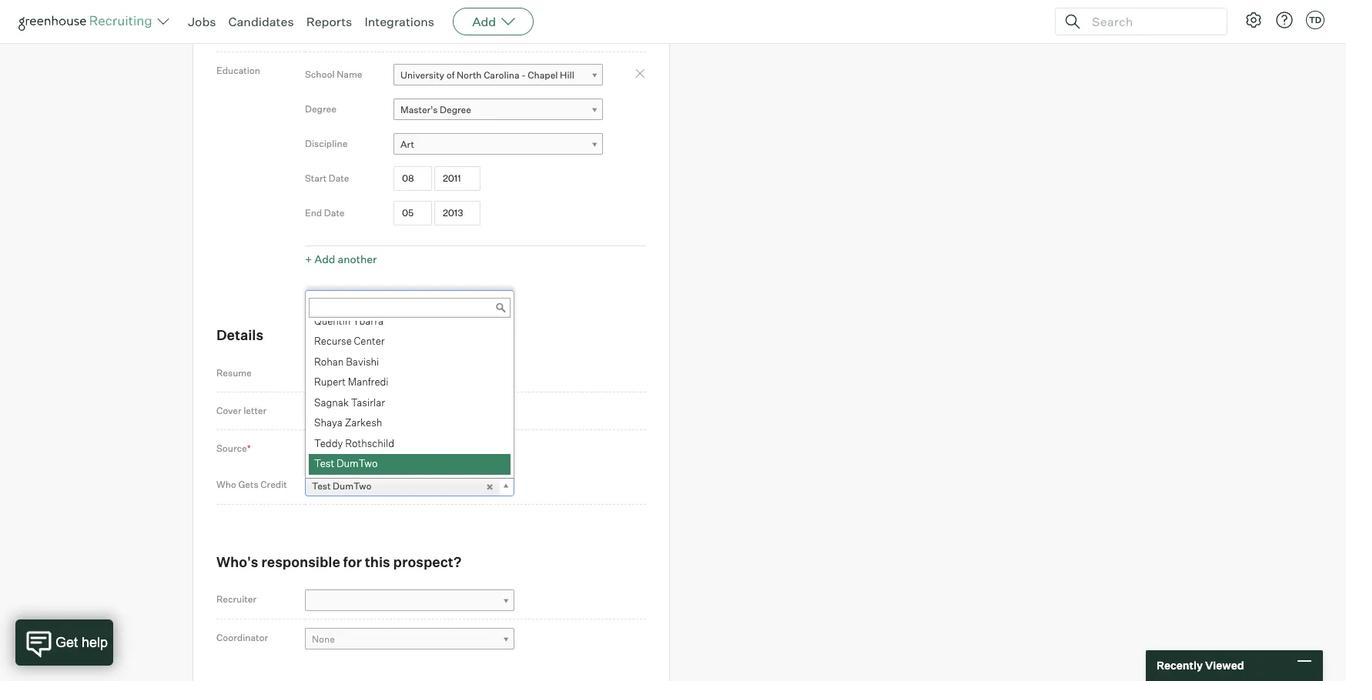 Task type: describe. For each thing, give the bounding box(es) containing it.
start date
[[305, 173, 349, 184]]

master's
[[401, 104, 438, 116]]

dropbox for cover letter
[[344, 404, 388, 418]]

zarkesh
[[345, 417, 382, 429]]

dumtwo inside option
[[337, 458, 378, 470]]

art
[[401, 139, 414, 150]]

end
[[305, 208, 322, 219]]

sagnak tasirlar option
[[309, 394, 511, 414]]

YYYY text field
[[434, 201, 481, 226]]

teddy rothschild
[[314, 438, 395, 450]]

configure image
[[1245, 11, 1264, 29]]

center
[[354, 335, 385, 348]]

1 vertical spatial test dumtwo
[[312, 481, 372, 492]]

responsible
[[261, 554, 340, 571]]

rohan
[[314, 356, 344, 368]]

another for first + add another link from the bottom of the page
[[338, 253, 377, 266]]

0 horizontal spatial degree
[[305, 104, 337, 115]]

quentin
[[314, 315, 351, 327]]

shaya zarkesh option
[[309, 414, 511, 434]]

mm text field for end date
[[394, 201, 432, 226]]

none
[[312, 634, 335, 646]]

td button
[[1304, 8, 1328, 32]]

shaya zarkesh
[[314, 417, 382, 429]]

who's
[[216, 554, 258, 571]]

attach dropbox for resume
[[305, 367, 388, 380]]

manfredi
[[348, 376, 389, 389]]

recruiter
[[216, 594, 257, 606]]

attach for cover letter
[[305, 404, 339, 418]]

teddy
[[314, 438, 343, 450]]

test dumtwo inside option
[[314, 458, 378, 470]]

for
[[343, 554, 362, 571]]

date for start date
[[329, 173, 349, 184]]

date for end date
[[324, 208, 345, 219]]

recently viewed
[[1157, 660, 1245, 673]]

discipline
[[305, 138, 348, 150]]

greenhouse recruiting image
[[18, 12, 157, 31]]

name
[[337, 69, 362, 80]]

source...
[[348, 445, 386, 457]]

select
[[312, 445, 339, 457]]

chapel
[[528, 70, 558, 81]]

reports link
[[306, 14, 352, 29]]

sagnak
[[314, 397, 349, 409]]

jobs link
[[188, 14, 216, 29]]

integrations
[[365, 14, 435, 29]]

select a source...
[[312, 445, 386, 457]]

rohan bavishi
[[314, 356, 379, 368]]

rothschild
[[345, 438, 395, 450]]

details
[[216, 327, 264, 344]]

this
[[365, 554, 390, 571]]

who gets credit
[[216, 479, 287, 491]]

sagnak tasirlar
[[314, 397, 385, 409]]

list box containing quentin ybarra
[[306, 312, 511, 475]]

ybarra
[[353, 315, 384, 327]]

recurse
[[314, 335, 352, 348]]

-
[[522, 70, 526, 81]]

gets
[[238, 479, 259, 491]]

north
[[457, 70, 482, 81]]

+ for first + add another link from the bottom of the page
[[305, 253, 312, 266]]

school
[[305, 69, 335, 80]]

start
[[305, 173, 327, 184]]

1 horizontal spatial degree
[[440, 104, 472, 116]]

carolina
[[484, 70, 520, 81]]

university
[[401, 70, 445, 81]]

who
[[216, 479, 236, 491]]

attach link for resume
[[305, 367, 342, 380]]

test inside option
[[314, 458, 334, 470]]

test dumtwo link
[[305, 475, 515, 498]]

cover letter
[[216, 405, 267, 417]]

integrations link
[[365, 14, 435, 29]]



Task type: vqa. For each thing, say whether or not it's contained in the screenshot.
'Job'
no



Task type: locate. For each thing, give the bounding box(es) containing it.
add
[[472, 14, 496, 29], [315, 27, 335, 40], [315, 253, 335, 266]]

YYYY text field
[[434, 166, 481, 191]]

0 vertical spatial attach dropbox
[[305, 367, 388, 380]]

mm text field down art
[[394, 166, 432, 191]]

+ add another
[[305, 27, 377, 40], [305, 253, 377, 266]]

test dumtwo
[[314, 458, 378, 470], [312, 481, 372, 492]]

master's degree
[[401, 104, 472, 116]]

0 vertical spatial date
[[329, 173, 349, 184]]

recurse center
[[314, 335, 385, 348]]

recurse center option
[[309, 332, 511, 353]]

rupert manfredi
[[314, 376, 389, 389]]

test dumtwo option
[[309, 455, 511, 475]]

1 vertical spatial date
[[324, 208, 345, 219]]

None text field
[[309, 298, 511, 318]]

art link
[[394, 134, 603, 156]]

credit
[[261, 479, 287, 491]]

select a source... link
[[305, 440, 515, 462]]

another inside education element
[[338, 253, 377, 266]]

0 vertical spatial + add another link
[[305, 27, 377, 40]]

0 vertical spatial test dumtwo
[[314, 458, 378, 470]]

school name
[[305, 69, 362, 80]]

end date
[[305, 208, 345, 219]]

1 vertical spatial +
[[305, 253, 312, 266]]

degree
[[305, 104, 337, 115], [440, 104, 472, 116]]

attach down rupert
[[305, 404, 339, 418]]

degree down "of"
[[440, 104, 472, 116]]

list box
[[306, 312, 511, 475]]

2 dropbox from the top
[[344, 404, 388, 418]]

dropbox link
[[344, 367, 392, 380], [344, 404, 392, 418]]

2 + add another link from the top
[[305, 253, 377, 266]]

None text field
[[305, 0, 517, 20]]

quentin ybarra
[[314, 315, 384, 327]]

attach link down rupert
[[305, 404, 342, 418]]

2 attach from the top
[[305, 404, 339, 418]]

add for first + add another link from the bottom of the page
[[315, 253, 335, 266]]

1 vertical spatial dropbox link
[[344, 404, 392, 418]]

teddy rothschild option
[[309, 434, 511, 455]]

2 mm text field from the top
[[394, 201, 432, 226]]

1 vertical spatial another
[[338, 253, 377, 266]]

dropbox up the "tasirlar"
[[344, 367, 388, 380]]

0 vertical spatial dropbox
[[344, 367, 388, 380]]

1 vertical spatial dumtwo
[[333, 481, 372, 492]]

shaya
[[314, 417, 343, 429]]

1 dropbox from the top
[[344, 367, 388, 380]]

rupert
[[314, 376, 346, 389]]

attach link up sagnak
[[305, 367, 342, 380]]

test
[[314, 458, 334, 470], [312, 481, 331, 492]]

1 dropbox link from the top
[[344, 367, 392, 380]]

dropbox link for cover letter
[[344, 404, 392, 418]]

1 + add another link from the top
[[305, 27, 377, 40]]

1 vertical spatial test
[[312, 481, 331, 492]]

+ add another down end date on the top of page
[[305, 253, 377, 266]]

+ up school in the top of the page
[[305, 27, 312, 40]]

0 vertical spatial + add another
[[305, 27, 377, 40]]

2 dropbox link from the top
[[344, 404, 392, 418]]

1 attach from the top
[[305, 367, 339, 380]]

mm text field left yyyy text box on the top
[[394, 201, 432, 226]]

attach dropbox
[[305, 367, 388, 380], [305, 404, 388, 418]]

0 vertical spatial dropbox link
[[344, 367, 392, 380]]

0 vertical spatial dumtwo
[[337, 458, 378, 470]]

university of north carolina - chapel hill link
[[394, 64, 603, 87]]

+ for first + add another link from the top
[[305, 27, 312, 40]]

add button
[[453, 8, 534, 35]]

1 mm text field from the top
[[394, 166, 432, 191]]

attach up sagnak
[[305, 367, 339, 380]]

viewed
[[1206, 660, 1245, 673]]

1 another from the top
[[338, 27, 377, 40]]

2 + from the top
[[305, 253, 312, 266]]

dropbox link down manfredi
[[344, 404, 392, 418]]

td
[[1310, 15, 1322, 25]]

attach dropbox for cover letter
[[305, 404, 388, 418]]

date right start
[[329, 173, 349, 184]]

dropbox
[[344, 367, 388, 380], [344, 404, 388, 418]]

rupert manfredi option
[[309, 373, 511, 394]]

reports
[[306, 14, 352, 29]]

0 vertical spatial +
[[305, 27, 312, 40]]

1 vertical spatial + add another
[[305, 253, 377, 266]]

add inside education element
[[315, 253, 335, 266]]

add for first + add another link from the top
[[315, 27, 335, 40]]

tasirlar
[[351, 397, 385, 409]]

source *
[[216, 443, 251, 454]]

attach link for cover letter
[[305, 404, 342, 418]]

1 attach link from the top
[[305, 367, 342, 380]]

1 vertical spatial + add another link
[[305, 253, 377, 266]]

0 vertical spatial attach
[[305, 367, 339, 380]]

add up school in the top of the page
[[315, 27, 335, 40]]

1 + add another from the top
[[305, 27, 377, 40]]

*
[[247, 443, 251, 454]]

+ add another link
[[305, 27, 377, 40], [305, 253, 377, 266]]

none link
[[305, 629, 515, 651]]

bavishi
[[346, 356, 379, 368]]

+ down end
[[305, 253, 312, 266]]

dumtwo
[[337, 458, 378, 470], [333, 481, 372, 492]]

add inside "popup button"
[[472, 14, 496, 29]]

2 another from the top
[[338, 253, 377, 266]]

add up university of north carolina - chapel hill
[[472, 14, 496, 29]]

0 vertical spatial test
[[314, 458, 334, 470]]

a
[[341, 445, 346, 457]]

education element
[[305, 57, 646, 271]]

source
[[216, 443, 247, 454]]

another for first + add another link from the top
[[338, 27, 377, 40]]

0 vertical spatial another
[[338, 27, 377, 40]]

letter
[[244, 405, 267, 417]]

jobs
[[188, 14, 216, 29]]

1 vertical spatial dropbox
[[344, 404, 388, 418]]

+ inside education element
[[305, 253, 312, 266]]

Search text field
[[1089, 10, 1213, 33]]

1 attach dropbox from the top
[[305, 367, 388, 380]]

candidates
[[228, 14, 294, 29]]

attach link
[[305, 367, 342, 380], [305, 404, 342, 418]]

attach for resume
[[305, 367, 339, 380]]

degree down school in the top of the page
[[305, 104, 337, 115]]

date right end
[[324, 208, 345, 219]]

1 vertical spatial mm text field
[[394, 201, 432, 226]]

dropbox link for resume
[[344, 367, 392, 380]]

coordinator
[[216, 633, 268, 644]]

1 vertical spatial attach link
[[305, 404, 342, 418]]

education
[[216, 65, 260, 77]]

1 + from the top
[[305, 27, 312, 40]]

candidates link
[[228, 14, 294, 29]]

another
[[338, 27, 377, 40], [338, 253, 377, 266]]

+
[[305, 27, 312, 40], [305, 253, 312, 266]]

who's responsible for this prospect?
[[216, 554, 462, 571]]

+ add another up school name
[[305, 27, 377, 40]]

+ add another link up school name
[[305, 27, 377, 40]]

university of north carolina - chapel hill
[[401, 70, 575, 81]]

+ add another inside education element
[[305, 253, 377, 266]]

of
[[447, 70, 455, 81]]

prospect?
[[393, 554, 462, 571]]

dropbox down manfredi
[[344, 404, 388, 418]]

attach
[[305, 367, 339, 380], [305, 404, 339, 418]]

cover
[[216, 405, 242, 417]]

add down end date on the top of page
[[315, 253, 335, 266]]

hill
[[560, 70, 575, 81]]

+ add another link down end date on the top of page
[[305, 253, 377, 266]]

1 vertical spatial attach
[[305, 404, 339, 418]]

dropbox for resume
[[344, 367, 388, 380]]

MM text field
[[394, 166, 432, 191], [394, 201, 432, 226]]

rohan bavishi option
[[309, 353, 511, 373]]

another down end date on the top of page
[[338, 253, 377, 266]]

2 attach dropbox from the top
[[305, 404, 388, 418]]

dropbox link up the "tasirlar"
[[344, 367, 392, 380]]

resume
[[216, 367, 252, 379]]

recently
[[1157, 660, 1203, 673]]

master's degree link
[[394, 99, 603, 121]]

2 + add another from the top
[[305, 253, 377, 266]]

quentin ybarra option
[[309, 312, 511, 332]]

1 vertical spatial attach dropbox
[[305, 404, 388, 418]]

2 attach link from the top
[[305, 404, 342, 418]]

another up name
[[338, 27, 377, 40]]

0 vertical spatial mm text field
[[394, 166, 432, 191]]

mm text field for start date
[[394, 166, 432, 191]]

td button
[[1307, 11, 1325, 29]]

0 vertical spatial attach link
[[305, 367, 342, 380]]



